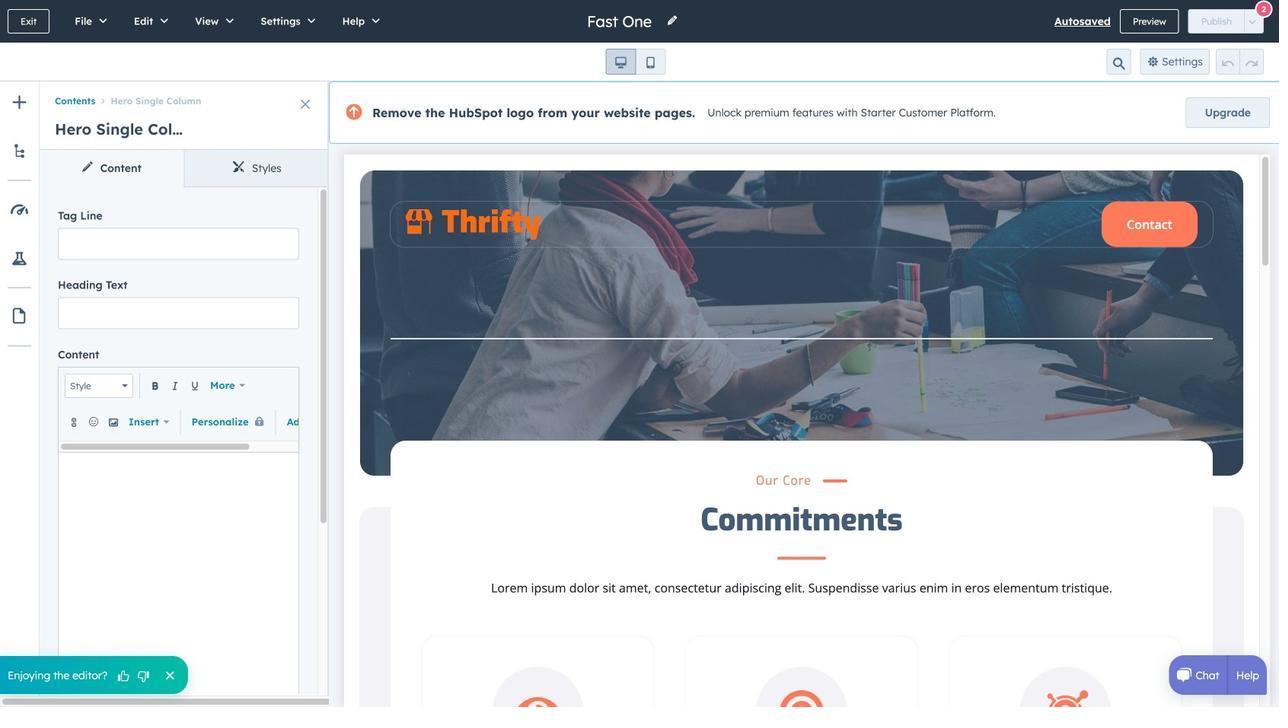 Task type: vqa. For each thing, say whether or not it's contained in the screenshot.
You're available ICON
no



Task type: describe. For each thing, give the bounding box(es) containing it.
thumbsdown image
[[136, 670, 150, 684]]



Task type: locate. For each thing, give the bounding box(es) containing it.
navigation
[[40, 81, 329, 109]]

application
[[58, 367, 351, 707]]

None text field
[[58, 297, 299, 329]]

thumbsup image
[[117, 670, 130, 684]]

tab list
[[40, 150, 329, 187]]

None field
[[586, 11, 657, 32]]

close image
[[301, 100, 310, 109]]

group
[[1189, 9, 1264, 34], [606, 49, 666, 75], [1216, 49, 1264, 75]]

None text field
[[58, 228, 299, 260]]



